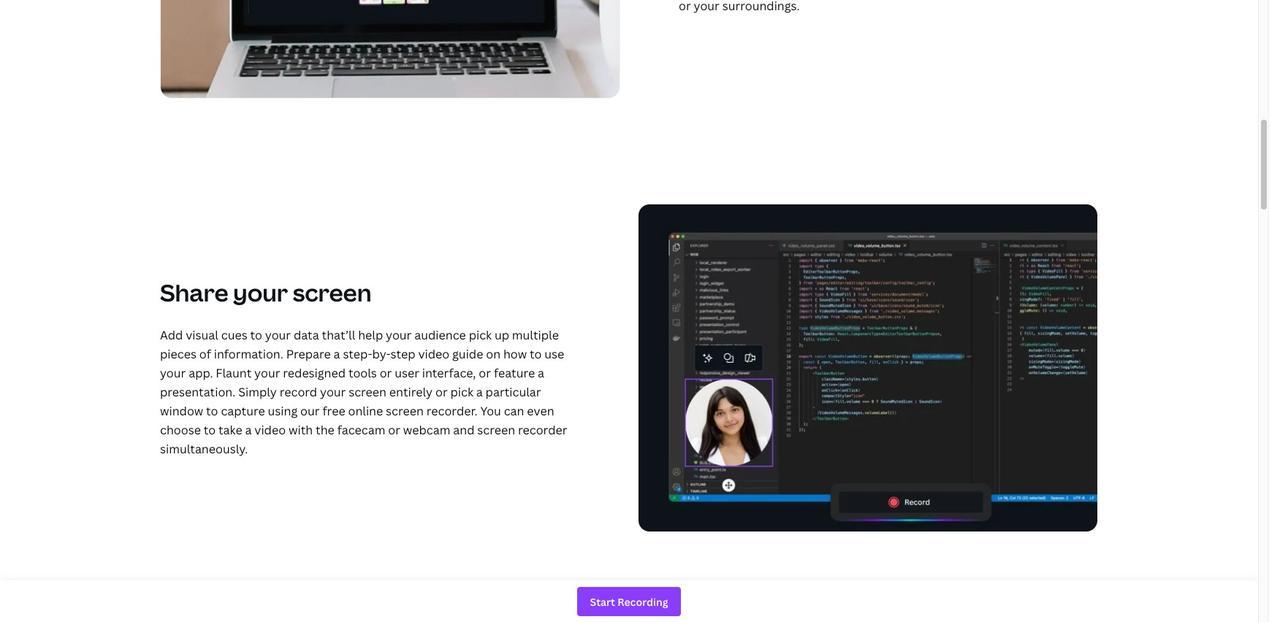 Task type: vqa. For each thing, say whether or not it's contained in the screenshot.
Animate dropdown button
no



Task type: locate. For each thing, give the bounding box(es) containing it.
particular
[[486, 384, 541, 400]]

prepare
[[286, 346, 331, 362]]

0 vertical spatial pick
[[469, 327, 492, 343]]

pieces
[[160, 346, 196, 362]]

visual
[[186, 327, 218, 343]]

pick up recorder.
[[450, 384, 473, 400]]

or
[[380, 365, 392, 381], [479, 365, 491, 381], [435, 384, 448, 400], [388, 422, 400, 438]]

to up "simultaneously."
[[204, 422, 216, 438]]

video down audience
[[418, 346, 449, 362]]

simply
[[238, 384, 277, 400]]

how
[[503, 346, 527, 362]]

interface,
[[422, 365, 476, 381]]

video
[[418, 346, 449, 362], [255, 422, 286, 438]]

audience
[[414, 327, 466, 343]]

screen
[[293, 277, 371, 308], [349, 384, 386, 400], [386, 403, 424, 419], [477, 422, 515, 438]]

pick
[[469, 327, 492, 343], [450, 384, 473, 400]]

our
[[300, 403, 320, 419]]

add
[[160, 327, 183, 343]]

your up free
[[320, 384, 346, 400]]

pick left up
[[469, 327, 492, 343]]

a
[[334, 346, 340, 362], [538, 365, 544, 381], [476, 384, 483, 400], [245, 422, 252, 438]]

video down using
[[255, 422, 286, 438]]

data
[[294, 327, 319, 343]]

on
[[486, 346, 501, 362]]

0 horizontal spatial video
[[255, 422, 286, 438]]

to up information.
[[250, 327, 262, 343]]

your up simply
[[254, 365, 280, 381]]

to down presentation. at the bottom
[[206, 403, 218, 419]]

user
[[395, 365, 419, 381]]

share your screen
[[160, 277, 371, 308]]

screen up that'll
[[293, 277, 371, 308]]

to
[[250, 327, 262, 343], [530, 346, 542, 362], [206, 403, 218, 419], [204, 422, 216, 438]]

your down pieces
[[160, 365, 186, 381]]

free
[[323, 403, 345, 419]]

and
[[453, 422, 475, 438]]

step
[[391, 346, 415, 362]]

entirely
[[389, 384, 433, 400]]

with
[[289, 422, 313, 438]]

use
[[545, 346, 564, 362]]

your
[[233, 277, 288, 308], [265, 327, 291, 343], [386, 327, 412, 343], [160, 365, 186, 381], [254, 365, 280, 381], [320, 384, 346, 400]]

screen up online on the bottom left of page
[[349, 384, 386, 400]]

0 vertical spatial video
[[418, 346, 449, 362]]

screen down the you
[[477, 422, 515, 438]]

app.
[[189, 365, 213, 381]]

add visual cues to your data that'll help your audience pick up multiple pieces of information. prepare a step-by-step video guide on how to use your app. flaunt your redesigned tools or user interface, or feature a presentation. simply record your screen entirely or pick a particular window to capture using our free online screen recorder. you can even choose to take a video with the facecam or webcam and screen recorder simultaneously.
[[160, 327, 567, 457]]

facecam
[[337, 422, 385, 438]]

step-
[[343, 346, 372, 362]]

information.
[[214, 346, 283, 362]]

capture
[[221, 403, 265, 419]]

or down interface,
[[435, 384, 448, 400]]

screen down entirely
[[386, 403, 424, 419]]

record
[[280, 384, 317, 400]]

can
[[504, 403, 524, 419]]

online video recorder feature card 2 image
[[638, 204, 1098, 533]]



Task type: describe. For each thing, give the bounding box(es) containing it.
multiple
[[512, 327, 559, 343]]

or down on at the bottom of page
[[479, 365, 491, 381]]

redesigned
[[283, 365, 346, 381]]

share
[[160, 277, 228, 308]]

help
[[358, 327, 383, 343]]

1 vertical spatial pick
[[450, 384, 473, 400]]

by-
[[372, 346, 391, 362]]

1 horizontal spatial video
[[418, 346, 449, 362]]

webcam
[[403, 422, 450, 438]]

you
[[480, 403, 501, 419]]

to left use
[[530, 346, 542, 362]]

using
[[268, 403, 298, 419]]

your up cues
[[233, 277, 288, 308]]

guide
[[452, 346, 483, 362]]

choose
[[160, 422, 201, 438]]

a down that'll
[[334, 346, 340, 362]]

tools
[[348, 365, 377, 381]]

presentation.
[[160, 384, 236, 400]]

that'll
[[322, 327, 355, 343]]

window
[[160, 403, 203, 419]]

or left webcam
[[388, 422, 400, 438]]

or down the "by-"
[[380, 365, 392, 381]]

feature
[[494, 365, 535, 381]]

even
[[527, 403, 554, 419]]

recorder
[[518, 422, 567, 438]]

take
[[218, 422, 242, 438]]

cues
[[221, 327, 247, 343]]

your left data on the left of page
[[265, 327, 291, 343]]

of
[[199, 346, 211, 362]]

online
[[348, 403, 383, 419]]

a right take
[[245, 422, 252, 438]]

a right feature
[[538, 365, 544, 381]]

simultaneously.
[[160, 441, 248, 457]]

1 vertical spatial video
[[255, 422, 286, 438]]

the
[[316, 422, 334, 438]]

your up 'step'
[[386, 327, 412, 343]]

recorder.
[[427, 403, 478, 419]]

flaunt
[[216, 365, 252, 381]]

up
[[495, 327, 509, 343]]

a up the you
[[476, 384, 483, 400]]



